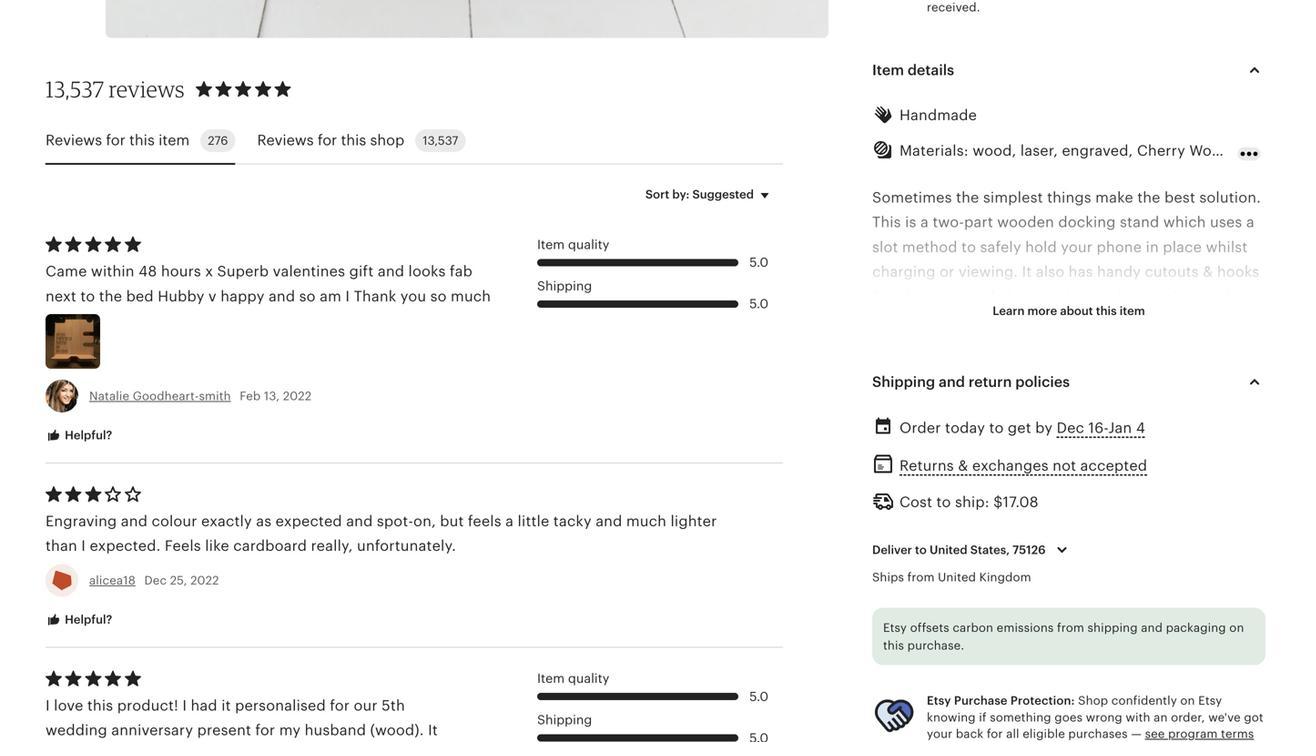 Task type: describe. For each thing, give the bounding box(es) containing it.
shop
[[1078, 694, 1108, 708]]

this for reviews for this shop
[[341, 132, 366, 149]]

and right tacky
[[596, 513, 622, 530]]

this inside this lightweight phone stand can be customised with the name or message of your choice and is available in a high-quality oak or cherrywood finish
[[872, 363, 901, 379]]

available
[[1181, 387, 1244, 404]]

2 vertical spatial item
[[537, 671, 565, 686]]

reviews for this shop
[[257, 132, 405, 149]]

hours
[[161, 263, 201, 280]]

to inside came within 48 hours x superb valentines gift and looks fab next to the bed  hubby v happy and so am i   thank you so much
[[80, 288, 95, 304]]

and inside dropdown button
[[939, 374, 965, 390]]

emissions
[[997, 621, 1054, 635]]

much inside came within 48 hours x superb valentines gift and looks fab next to the bed  hubby v happy and so am i   thank you so much
[[451, 288, 491, 304]]

0 vertical spatial shipping
[[537, 279, 592, 293]]

names
[[945, 561, 991, 577]]

phones,
[[1151, 635, 1208, 652]]

a left wallet
[[1141, 288, 1149, 305]]

13,537 for 13,537
[[423, 134, 458, 147]]

in for customised
[[1248, 387, 1261, 404]]

order today to get by dec 16-jan 4
[[900, 420, 1146, 436]]

a left the two-
[[921, 214, 929, 231]]

to left get
[[989, 420, 1004, 436]]

etsy for etsy purchase protection:
[[927, 694, 951, 708]]

shop confidently on etsy knowing if something goes wrong with an order, we've got your back for all eligible purchases —
[[927, 694, 1264, 741]]

my
[[279, 722, 301, 739]]

present
[[197, 722, 251, 739]]

or left by at the bottom right of page
[[1006, 412, 1021, 429]]

ships from united kingdom
[[872, 571, 1032, 584]]

tab list containing reviews for this item
[[46, 118, 783, 165]]

—
[[1131, 727, 1142, 741]]

anniversary
[[111, 722, 193, 739]]

carbon
[[953, 621, 994, 635]]

wooden
[[997, 214, 1055, 231]]

this for i love this product! i had it personalised for our 5th wedding anniversary present for my husband (wood). i
[[87, 697, 113, 714]]

product!
[[117, 697, 178, 714]]

phone inside this lightweight phone stand can be customised with the name or message of your choice and is available in a high-quality oak or cherrywood finish
[[990, 363, 1035, 379]]

united for to
[[930, 543, 968, 557]]

to inside sometimes the simplest things make the best solution. this is a two-part wooden docking stand which uses a slot method to safely hold your phone in place whilst charging or viewing. it also has handy cutouts & hooks for glasses, watch, keys and a slot for a wallet on the reverse
[[962, 239, 976, 255]]

details
[[908, 62, 955, 78]]

the up part
[[956, 189, 979, 206]]

2 vertical spatial shipping
[[537, 713, 592, 727]]

to inside dropdown button
[[915, 543, 927, 557]]

order,
[[1171, 711, 1205, 724]]

had
[[191, 697, 217, 714]]

it
[[1022, 264, 1032, 280]]

all inside shop confidently on etsy knowing if something goes wrong with an order, we've got your back for all eligible purchases —
[[1006, 727, 1020, 741]]

to inside select your wood type & message requirements from the drop down boxes leave the names or message required in the 'note to seller' section when you checkout
[[1237, 561, 1257, 577]]

wrong
[[1086, 711, 1123, 724]]

alicea18 link
[[89, 574, 136, 587]]

also
[[1036, 264, 1065, 280]]

checkout
[[1061, 586, 1127, 602]]

with inside shop confidently on etsy knowing if something goes wrong with an order, we've got your back for all eligible purchases —
[[1126, 711, 1151, 724]]

etsy inside shop confidently on etsy knowing if something goes wrong with an order, we've got your back for all eligible purchases —
[[1199, 694, 1222, 708]]

all inside suitable for use with all current mobile phones, even the largest of iphone & samsung handsets
[[1022, 635, 1038, 652]]

name
[[900, 387, 939, 404]]

and up thank
[[378, 263, 404, 280]]

for up the "husband"
[[330, 697, 350, 714]]

a inside this lightweight phone stand can be customised with the name or message of your choice and is available in a high-quality oak or cherrywood finish
[[872, 412, 881, 429]]

the left best
[[1138, 189, 1161, 206]]

accepted
[[1081, 457, 1148, 474]]

the left 'note in the right bottom of the page
[[1163, 561, 1186, 577]]

i left had
[[182, 697, 187, 714]]

place
[[1163, 239, 1202, 255]]

uses
[[1210, 214, 1243, 231]]

2 item quality from the top
[[537, 671, 610, 686]]

0 vertical spatial slot
[[872, 239, 898, 255]]

safely
[[980, 239, 1022, 255]]

part
[[964, 214, 993, 231]]

within
[[91, 263, 135, 280]]

things
[[1047, 189, 1092, 206]]

charging
[[872, 264, 936, 280]]

order
[[900, 420, 941, 436]]

1 item quality from the top
[[537, 237, 610, 252]]

it
[[221, 697, 231, 714]]

reviews for reviews for this item
[[46, 132, 102, 149]]

this for reviews for this item
[[129, 132, 155, 149]]

your inside select your wood type & message requirements from the drop down boxes leave the names or message required in the 'note to seller' section when you checkout
[[921, 511, 953, 528]]

packaging
[[1166, 621, 1226, 635]]

13,537 for 13,537 reviews
[[46, 75, 104, 102]]

expected.
[[90, 538, 161, 554]]

looks
[[408, 263, 446, 280]]

choice
[[1083, 387, 1131, 404]]

learn more about this item
[[993, 304, 1145, 318]]

i love this product! i had it personalised for our 5th wedding anniversary present for my husband (wood). i
[[46, 697, 438, 742]]

mobile
[[1098, 635, 1147, 652]]

protection:
[[1011, 694, 1075, 708]]

about
[[1060, 304, 1093, 318]]

we've
[[1209, 711, 1241, 724]]

more
[[872, 709, 915, 726]]

colour
[[152, 513, 197, 530]]

wedding
[[46, 722, 107, 739]]

deliver to united states, 75126 button
[[859, 531, 1087, 569]]

solution.
[[1200, 189, 1261, 206]]

natalie goodheart-smith link
[[89, 389, 231, 403]]

shipping and return policies
[[872, 374, 1070, 390]]

terms
[[1221, 727, 1254, 741]]

of inside this lightweight phone stand can be customised with the name or message of your choice and is available in a high-quality oak or cherrywood finish
[[1029, 387, 1044, 404]]

and left spot-
[[346, 513, 373, 530]]

phone inside sometimes the simplest things make the best solution. this is a two-part wooden docking stand which uses a slot method to safely hold your phone in place whilst charging or viewing. it also has handy cutouts & hooks for glasses, watch, keys and a slot for a wallet on the reverse
[[1097, 239, 1142, 255]]

1 horizontal spatial dec
[[1057, 420, 1085, 436]]

or inside sometimes the simplest things make the best solution. this is a two-part wooden docking stand which uses a slot method to safely hold your phone in place whilst charging or viewing. it also has handy cutouts & hooks for glasses, watch, keys and a slot for a wallet on the reverse
[[940, 264, 955, 280]]

for up reverse
[[872, 288, 892, 305]]

1 helpful? button from the top
[[32, 419, 126, 453]]

this inside sometimes the simplest things make the best solution. this is a two-part wooden docking stand which uses a slot method to safely hold your phone in place whilst charging or viewing. it also has handy cutouts & hooks for glasses, watch, keys and a slot for a wallet on the reverse
[[872, 214, 901, 231]]

1 vertical spatial item
[[537, 237, 565, 252]]

much inside the engraving and colour exactly as expected and spot-on, but feels a little tacky and much lighter than i expected. feels like cardboard really, unfortunately.
[[626, 513, 667, 530]]

came within 48 hours x superb valentines gift and looks fab next to the bed  hubby v happy and so am i   thank you so much
[[46, 263, 491, 304]]

whilst
[[1206, 239, 1248, 255]]

stand inside this lightweight phone stand can be customised with the name or message of your choice and is available in a high-quality oak or cherrywood finish
[[1039, 363, 1079, 379]]

gift
[[349, 263, 374, 280]]

on inside sometimes the simplest things make the best solution. this is a two-part wooden docking stand which uses a slot method to safely hold your phone in place whilst charging or viewing. it also has handy cutouts & hooks for glasses, watch, keys and a slot for a wallet on the reverse
[[1199, 288, 1217, 305]]

for down the 13,537 reviews
[[106, 132, 126, 149]]

with inside this lightweight phone stand can be customised with the name or message of your choice and is available in a high-quality oak or cherrywood finish
[[1221, 363, 1251, 379]]

use
[[959, 635, 983, 652]]

personalised
[[919, 709, 1030, 726]]

simplest
[[983, 189, 1043, 206]]

3 5.0 from the top
[[750, 689, 769, 704]]

the up leave
[[872, 536, 896, 552]]

sort by: suggested button
[[632, 176, 790, 214]]

which
[[1164, 214, 1206, 231]]

in for requirements
[[1146, 561, 1159, 577]]

the inside this lightweight phone stand can be customised with the name or message of your choice and is available in a high-quality oak or cherrywood finish
[[872, 387, 896, 404]]

natalie goodheart-smith feb 13, 2022
[[89, 389, 312, 403]]

if
[[979, 711, 987, 724]]

current
[[1042, 635, 1094, 652]]

this lightweight phone stand can be customised with the name or message of your choice and is available in a high-quality oak or cherrywood finish
[[872, 363, 1261, 429]]

make
[[1096, 189, 1134, 206]]

message inside this lightweight phone stand can be customised with the name or message of your choice and is available in a high-quality oak or cherrywood finish
[[962, 387, 1025, 404]]

policies
[[1016, 374, 1070, 390]]

deliver
[[872, 543, 912, 557]]

wood
[[957, 511, 996, 528]]

1 so from the left
[[299, 288, 316, 304]]

alicea18
[[89, 574, 136, 587]]

message inside select your wood type & message requirements from the drop down boxes leave the names or message required in the 'note to seller' section when you checkout
[[1014, 561, 1077, 577]]

48
[[139, 263, 157, 280]]

you inside came within 48 hours x superb valentines gift and looks fab next to the bed  hubby v happy and so am i   thank you so much
[[400, 288, 426, 304]]

exactly
[[201, 513, 252, 530]]

you inside select your wood type & message requirements from the drop down boxes leave the names or message required in the 'note to seller' section when you checkout
[[1031, 586, 1057, 602]]

on inside the etsy offsets carbon emissions from shipping and packaging on this purchase.
[[1230, 621, 1244, 635]]

but
[[440, 513, 464, 530]]



Task type: locate. For each thing, give the bounding box(es) containing it.
on up 'even'
[[1230, 621, 1244, 635]]

& inside select your wood type & message requirements from the drop down boxes leave the names or message required in the 'note to seller' section when you checkout
[[1036, 511, 1046, 528]]

1 vertical spatial on
[[1230, 621, 1244, 635]]

helpful? button down the natalie
[[32, 419, 126, 453]]

2 vertical spatial 5.0
[[750, 689, 769, 704]]

goodheart-
[[133, 389, 199, 403]]

2022 right 13,
[[283, 389, 312, 403]]

1 horizontal spatial all
[[1022, 635, 1038, 652]]

(wood).
[[370, 722, 424, 739]]

the down hooks
[[1221, 288, 1244, 305]]

1 vertical spatial helpful? button
[[32, 603, 126, 637]]

etsy for etsy offsets carbon emissions from shipping and packaging on this purchase.
[[883, 621, 907, 635]]

than
[[46, 538, 77, 554]]

0 horizontal spatial dec
[[144, 574, 167, 587]]

i inside the engraving and colour exactly as expected and spot-on, but feels a little tacky and much lighter than i expected. feels like cardboard really, unfortunately.
[[81, 538, 86, 554]]

2 horizontal spatial from
[[1216, 511, 1249, 528]]

and inside sometimes the simplest things make the best solution. this is a two-part wooden docking stand which uses a slot method to safely hold your phone in place whilst charging or viewing. it also has handy cutouts & hooks for glasses, watch, keys and a slot for a wallet on the reverse
[[1044, 288, 1071, 305]]

0 vertical spatial message
[[962, 387, 1025, 404]]

united inside dropdown button
[[930, 543, 968, 557]]

item down handy
[[1120, 304, 1145, 318]]

boxes
[[981, 536, 1022, 552]]

item quality
[[537, 237, 610, 252], [537, 671, 610, 686]]

1 vertical spatial from
[[908, 571, 935, 584]]

you down 'looks'
[[400, 288, 426, 304]]

quality inside this lightweight phone stand can be customised with the name or message of your choice and is available in a high-quality oak or cherrywood finish
[[921, 412, 970, 429]]

& right iphone
[[1023, 660, 1034, 676]]

2 horizontal spatial etsy
[[1199, 694, 1222, 708]]

sort
[[645, 188, 670, 201]]

0 vertical spatial item
[[159, 132, 190, 149]]

phone up get
[[990, 363, 1035, 379]]

item left the 276
[[159, 132, 190, 149]]

0 vertical spatial to
[[913, 462, 933, 478]]

phone up handy
[[1097, 239, 1142, 255]]

to right 'note in the right bottom of the page
[[1237, 561, 1257, 577]]

1 horizontal spatial of
[[1029, 387, 1044, 404]]

1 vertical spatial helpful?
[[62, 613, 112, 626]]

0 vertical spatial this
[[872, 214, 901, 231]]

1 vertical spatial stand
[[1039, 363, 1079, 379]]

this inside the etsy offsets carbon emissions from shipping and packaging on this purchase.
[[883, 639, 904, 652]]

0 horizontal spatial of
[[952, 660, 967, 676]]

offsets
[[910, 621, 950, 635]]

for left my on the left of page
[[255, 722, 275, 739]]

0 horizontal spatial all
[[1006, 727, 1020, 741]]

all down something
[[1006, 727, 1020, 741]]

this right love
[[87, 697, 113, 714]]

0 horizontal spatial slot
[[872, 239, 898, 255]]

wood,
[[973, 143, 1017, 159]]

etsy up we've
[[1199, 694, 1222, 708]]

0 horizontal spatial reviews
[[46, 132, 102, 149]]

x
[[205, 263, 213, 280]]

returns
[[900, 457, 954, 474]]

oak inside this lightweight phone stand can be customised with the name or message of your choice and is available in a high-quality oak or cherrywood finish
[[974, 412, 1002, 429]]

to right the deliver
[[915, 543, 927, 557]]

1 horizontal spatial 13,537
[[423, 134, 458, 147]]

1 vertical spatial quality
[[921, 412, 970, 429]]

and inside this lightweight phone stand can be customised with the name or message of your choice and is available in a high-quality oak or cherrywood finish
[[1135, 387, 1162, 404]]

much left lighter
[[626, 513, 667, 530]]

0 horizontal spatial etsy
[[883, 621, 907, 635]]

0 horizontal spatial to
[[913, 462, 933, 478]]

to right next
[[80, 288, 95, 304]]

husband
[[305, 722, 366, 739]]

in
[[1146, 239, 1159, 255], [1248, 387, 1261, 404], [1146, 561, 1159, 577]]

1 horizontal spatial reviews
[[257, 132, 314, 149]]

method
[[902, 239, 958, 255]]

1 vertical spatial 13,537
[[423, 134, 458, 147]]

'note
[[1190, 561, 1233, 577]]

0 horizontal spatial 2022
[[190, 574, 219, 587]]

see
[[1145, 727, 1165, 741]]

with up 'available'
[[1221, 363, 1251, 379]]

1 horizontal spatial etsy
[[927, 694, 951, 708]]

from up 'note in the right bottom of the page
[[1216, 511, 1249, 528]]

from inside the etsy offsets carbon emissions from shipping and packaging on this purchase.
[[1057, 621, 1085, 635]]

is inside sometimes the simplest things make the best solution. this is a two-part wooden docking stand which uses a slot method to safely hold your phone in place whilst charging or viewing. it also has handy cutouts & hooks for glasses, watch, keys and a slot for a wallet on the reverse
[[905, 214, 917, 231]]

reviews down the 13,537 reviews
[[46, 132, 102, 149]]

0 horizontal spatial on
[[1181, 694, 1195, 708]]

this inside i love this product! i had it personalised for our 5th wedding anniversary present for my husband (wood). i
[[87, 697, 113, 714]]

5th
[[382, 697, 405, 714]]

and left return
[[939, 374, 965, 390]]

0 vertical spatial helpful? button
[[32, 419, 126, 453]]

dec 16-jan 4 button
[[1057, 415, 1146, 442]]

of down use
[[952, 660, 967, 676]]

happy
[[221, 288, 265, 304]]

much down fab
[[451, 288, 491, 304]]

1 horizontal spatial so
[[430, 288, 447, 304]]

2 helpful? from the top
[[62, 613, 112, 626]]

1 horizontal spatial stand
[[1120, 214, 1160, 231]]

your down knowing
[[927, 727, 953, 741]]

0 horizontal spatial 13,537
[[46, 75, 104, 102]]

not
[[1053, 457, 1077, 474]]

for down handy
[[1117, 288, 1137, 305]]

1 horizontal spatial with
[[1126, 711, 1151, 724]]

suitable
[[872, 635, 931, 652]]

from up current
[[1057, 621, 1085, 635]]

2 5.0 from the top
[[750, 297, 769, 311]]

shop
[[370, 132, 405, 149]]

1 vertical spatial dec
[[144, 574, 167, 587]]

today
[[945, 420, 985, 436]]

2 vertical spatial in
[[1146, 561, 1159, 577]]

available
[[1102, 709, 1179, 726]]

watch,
[[957, 288, 1005, 305]]

united for from
[[938, 571, 976, 584]]

shipping and return policies button
[[856, 360, 1282, 404]]

1 helpful? from the top
[[62, 429, 112, 442]]

docking
[[1058, 214, 1116, 231]]

feb
[[240, 389, 261, 403]]

something
[[990, 711, 1052, 724]]

confidently
[[1112, 694, 1177, 708]]

1 vertical spatial to
[[1237, 561, 1257, 577]]

your inside this lightweight phone stand can be customised with the name or message of your choice and is available in a high-quality oak or cherrywood finish
[[1048, 387, 1079, 404]]

in inside sometimes the simplest things make the best solution. this is a two-part wooden docking stand which uses a slot method to safely hold your phone in place whilst charging or viewing. it also has handy cutouts & hooks for glasses, watch, keys and a slot for a wallet on the reverse
[[1146, 239, 1159, 255]]

1 horizontal spatial oak
[[1239, 143, 1267, 159]]

0 vertical spatial item quality
[[537, 237, 610, 252]]

0 vertical spatial you
[[400, 288, 426, 304]]

& inside suitable for use with all current mobile phones, even the largest of iphone & samsung handsets
[[1023, 660, 1034, 676]]

our
[[354, 697, 378, 714]]

0 horizontal spatial you
[[400, 288, 426, 304]]

i left love
[[46, 697, 50, 714]]

as
[[256, 513, 272, 530]]

feels
[[165, 538, 201, 554]]

in inside select your wood type & message requirements from the drop down boxes leave the names or message required in the 'note to seller' section when you checkout
[[1146, 561, 1159, 577]]

2 helpful? button from the top
[[32, 603, 126, 637]]

cherry
[[1137, 143, 1186, 159]]

learn more about this item button
[[979, 295, 1159, 327]]

2 so from the left
[[430, 288, 447, 304]]

0 horizontal spatial stand
[[1039, 363, 1079, 379]]

2 vertical spatial with
[[1126, 711, 1151, 724]]

1 vertical spatial this
[[872, 363, 901, 379]]

with up —
[[1126, 711, 1151, 724]]

2 vertical spatial on
[[1181, 694, 1195, 708]]

helpful? down the natalie
[[62, 429, 112, 442]]

the down suitable
[[872, 660, 896, 676]]

16-
[[1089, 420, 1109, 436]]

came
[[46, 263, 87, 280]]

& inside button
[[958, 457, 969, 474]]

shipping
[[537, 279, 592, 293], [872, 374, 935, 390], [537, 713, 592, 727]]

oak left get
[[974, 412, 1002, 429]]

0 vertical spatial stand
[[1120, 214, 1160, 231]]

helpful? button down alicea18 link
[[32, 603, 126, 637]]

on right wallet
[[1199, 288, 1217, 305]]

reviews right the 276
[[257, 132, 314, 149]]

from inside select your wood type & message requirements from the drop down boxes leave the names or message required in the 'note to seller' section when you checkout
[[1216, 511, 1249, 528]]

iphone
[[971, 660, 1019, 676]]

etsy up knowing
[[927, 694, 951, 708]]

a left little
[[506, 513, 514, 530]]

slot down has
[[1087, 288, 1113, 305]]

stand inside sometimes the simplest things make the best solution. this is a two-part wooden docking stand which uses a slot method to safely hold your phone in place whilst charging or viewing. it also has handy cutouts & hooks for glasses, watch, keys and a slot for a wallet on the reverse
[[1120, 214, 1160, 231]]

your up has
[[1061, 239, 1093, 255]]

reviews for reviews for this shop
[[257, 132, 314, 149]]

0 vertical spatial much
[[451, 288, 491, 304]]

with up iphone
[[988, 635, 1018, 652]]

or down the method
[[940, 264, 955, 280]]

message down 75126
[[1014, 561, 1077, 577]]

states,
[[971, 543, 1010, 557]]

helpful? down alicea18 link
[[62, 613, 112, 626]]

so left am
[[299, 288, 316, 304]]

0 vertical spatial in
[[1146, 239, 1159, 255]]

this down reviews
[[129, 132, 155, 149]]

1 vertical spatial 2022
[[190, 574, 219, 587]]

and inside the etsy offsets carbon emissions from shipping and packaging on this purchase.
[[1141, 621, 1163, 635]]

a left high-
[[872, 412, 881, 429]]

item details button
[[856, 48, 1282, 92]]

etsy inside the etsy offsets carbon emissions from shipping and packaging on this purchase.
[[883, 621, 907, 635]]

0 horizontal spatial phone
[[990, 363, 1035, 379]]

i right "than"
[[81, 538, 86, 554]]

or
[[940, 264, 955, 280], [943, 387, 958, 404], [1006, 412, 1021, 429], [995, 561, 1010, 577]]

tab list
[[46, 118, 783, 165]]

& inside sometimes the simplest things make the best solution. this is a two-part wooden docking stand which uses a slot method to safely hold your phone in place whilst charging or viewing. it also has handy cutouts & hooks for glasses, watch, keys and a slot for a wallet on the reverse
[[1203, 264, 1213, 280]]

1 horizontal spatial from
[[1057, 621, 1085, 635]]

is down sometimes
[[905, 214, 917, 231]]

engraving and colour exactly as expected and spot-on, but feels a little tacky and much lighter than i expected. feels like cardboard really, unfortunately.
[[46, 513, 717, 554]]

2 vertical spatial quality
[[568, 671, 610, 686]]

view details of this review photo by natalie goodheart-smith image
[[46, 314, 100, 369]]

or down states,
[[995, 561, 1010, 577]]

0 vertical spatial all
[[1022, 635, 1038, 652]]

1 horizontal spatial is
[[1166, 387, 1177, 404]]

and up expected.
[[121, 513, 148, 530]]

0 horizontal spatial is
[[905, 214, 917, 231]]

this
[[129, 132, 155, 149], [341, 132, 366, 149], [1096, 304, 1117, 318], [883, 639, 904, 652], [87, 697, 113, 714]]

your up cherrywood
[[1048, 387, 1079, 404]]

2 horizontal spatial on
[[1230, 621, 1244, 635]]

slot up charging
[[872, 239, 898, 255]]

1 5.0 from the top
[[750, 255, 769, 270]]

for inside shop confidently on etsy knowing if something goes wrong with an order, we've got your back for all eligible purchases —
[[987, 727, 1003, 741]]

2022
[[283, 389, 312, 403], [190, 574, 219, 587]]

2 this from the top
[[872, 363, 901, 379]]

0 vertical spatial is
[[905, 214, 917, 231]]

more
[[1028, 304, 1057, 318]]

am
[[320, 288, 341, 304]]

2 reviews from the left
[[257, 132, 314, 149]]

and up phones,
[[1141, 621, 1163, 635]]

of up by at the bottom right of page
[[1029, 387, 1044, 404]]

superb
[[217, 263, 269, 280]]

this up largest
[[883, 639, 904, 652]]

to down part
[[962, 239, 976, 255]]

2 vertical spatial from
[[1057, 621, 1085, 635]]

dec right by at the bottom right of page
[[1057, 420, 1085, 436]]

in inside this lightweight phone stand can be customised with the name or message of your choice and is available in a high-quality oak or cherrywood finish
[[1248, 387, 1261, 404]]

has
[[1069, 264, 1093, 280]]

1 horizontal spatial to
[[1237, 561, 1257, 577]]

1 vertical spatial shipping
[[872, 374, 935, 390]]

program
[[1168, 727, 1218, 741]]

item inside learn more about this item dropdown button
[[1120, 304, 1145, 318]]

& left hooks
[[1203, 264, 1213, 280]]

1 horizontal spatial you
[[1031, 586, 1057, 602]]

1 this from the top
[[872, 214, 901, 231]]

is inside this lightweight phone stand can be customised with the name or message of your choice and is available in a high-quality oak or cherrywood finish
[[1166, 387, 1177, 404]]

1 vertical spatial is
[[1166, 387, 1177, 404]]

this down sometimes
[[872, 214, 901, 231]]

your inside sometimes the simplest things make the best solution. this is a two-part wooden docking stand which uses a slot method to safely hold your phone in place whilst charging or viewing. it also has handy cutouts & hooks for glasses, watch, keys and a slot for a wallet on the reverse
[[1061, 239, 1093, 255]]

0 vertical spatial dec
[[1057, 420, 1085, 436]]

0 vertical spatial phone
[[1097, 239, 1142, 255]]

in right 'available'
[[1248, 387, 1261, 404]]

a inside the engraving and colour exactly as expected and spot-on, but feels a little tacky and much lighter than i expected. feels like cardboard really, unfortunately.
[[506, 513, 514, 530]]

returns & exchanges not accepted
[[900, 457, 1148, 474]]

samsung
[[1038, 660, 1104, 676]]

materials:
[[900, 143, 969, 159]]

1 horizontal spatial item
[[1120, 304, 1145, 318]]

0 horizontal spatial so
[[299, 288, 316, 304]]

0 vertical spatial oak
[[1239, 143, 1267, 159]]

reviews
[[46, 132, 102, 149], [257, 132, 314, 149]]

by:
[[672, 188, 690, 201]]

the inside came within 48 hours x superb valentines gift and looks fab next to the bed  hubby v happy and so am i   thank you so much
[[99, 288, 122, 304]]

0 horizontal spatial from
[[908, 571, 935, 584]]

in left place
[[1146, 239, 1159, 255]]

from
[[1216, 511, 1249, 528], [908, 571, 935, 584], [1057, 621, 1085, 635]]

shipping inside shipping and return policies dropdown button
[[872, 374, 935, 390]]

lightweight
[[905, 363, 986, 379]]

cost to ship: $ 17.08
[[900, 494, 1039, 510]]

2 horizontal spatial with
[[1221, 363, 1251, 379]]

0 vertical spatial on
[[1199, 288, 1217, 305]]

0 vertical spatial quality
[[568, 237, 610, 252]]

1 horizontal spatial 2022
[[283, 389, 312, 403]]

the down within
[[99, 288, 122, 304]]

all down emissions
[[1022, 635, 1038, 652]]

this left shop
[[341, 132, 366, 149]]

the inside suitable for use with all current mobile phones, even the largest of iphone & samsung handsets
[[872, 660, 896, 676]]

with inside suitable for use with all current mobile phones, even the largest of iphone & samsung handsets
[[988, 635, 1018, 652]]

0 vertical spatial 13,537
[[46, 75, 104, 102]]

hubby
[[158, 288, 204, 304]]

v
[[208, 288, 217, 304]]

this right the about
[[1096, 304, 1117, 318]]

or inside select your wood type & message requirements from the drop down boxes leave the names or message required in the 'note to seller' section when you checkout
[[995, 561, 1010, 577]]

of inside suitable for use with all current mobile phones, even the largest of iphone & samsung handsets
[[952, 660, 967, 676]]

0 horizontal spatial much
[[451, 288, 491, 304]]

all
[[1022, 635, 1038, 652], [1006, 727, 1020, 741]]

select your wood type & message requirements from the drop down boxes leave the names or message required in the 'note to seller' section when you checkout
[[872, 511, 1257, 602]]

for down the offsets
[[935, 635, 955, 652]]

1 vertical spatial in
[[1248, 387, 1261, 404]]

so down 'looks'
[[430, 288, 447, 304]]

1 vertical spatial with
[[988, 635, 1018, 652]]

an
[[1154, 711, 1168, 724]]

materials: wood, laser, engraved, cherry wood, oak
[[900, 143, 1267, 159]]

&
[[1203, 264, 1213, 280], [958, 457, 969, 474], [1036, 511, 1046, 528], [1023, 660, 1034, 676]]

eligible
[[1023, 727, 1065, 741]]

this inside dropdown button
[[1096, 304, 1117, 318]]

wallet
[[1153, 288, 1195, 305]]

13,537 reviews
[[46, 75, 185, 102]]

0 vertical spatial of
[[1029, 387, 1044, 404]]

or down lightweight at the right of the page
[[943, 387, 958, 404]]

your inside shop confidently on etsy knowing if something goes wrong with an order, we've got your back for all eligible purchases —
[[927, 727, 953, 741]]

and
[[378, 263, 404, 280], [269, 288, 295, 304], [1044, 288, 1071, 305], [939, 374, 965, 390], [1135, 387, 1162, 404], [121, 513, 148, 530], [346, 513, 373, 530], [596, 513, 622, 530], [1141, 621, 1163, 635]]

1 horizontal spatial much
[[626, 513, 667, 530]]

engraving
[[46, 513, 117, 530]]

0 horizontal spatial item
[[159, 132, 190, 149]]

a right uses
[[1247, 214, 1255, 231]]

to right cost at the right
[[937, 494, 951, 510]]

1 vertical spatial oak
[[974, 412, 1002, 429]]

0 vertical spatial item
[[872, 62, 904, 78]]

the down drop
[[918, 561, 941, 577]]

largest
[[900, 660, 948, 676]]

spot-
[[377, 513, 413, 530]]

and up the finish
[[1135, 387, 1162, 404]]

2022 right 25,
[[190, 574, 219, 587]]

276
[[208, 134, 228, 147]]

for inside suitable for use with all current mobile phones, even the largest of iphone & samsung handsets
[[935, 635, 955, 652]]

best
[[1165, 189, 1196, 206]]

leave
[[872, 561, 914, 577]]

viewing.
[[959, 264, 1018, 280]]

to right how
[[913, 462, 933, 478]]

message
[[1050, 511, 1113, 528]]

stand left can
[[1039, 363, 1079, 379]]

1 vertical spatial of
[[952, 660, 967, 676]]

on,
[[413, 513, 436, 530]]

1 vertical spatial you
[[1031, 586, 1057, 602]]

for right back
[[987, 727, 1003, 741]]

1 vertical spatial slot
[[1087, 288, 1113, 305]]

on inside shop confidently on etsy knowing if something goes wrong with an order, we've got your back for all eligible purchases —
[[1181, 694, 1195, 708]]

requirements
[[1117, 511, 1211, 528]]

0 vertical spatial 2022
[[283, 389, 312, 403]]

see program terms link
[[1145, 727, 1254, 741]]

purchase
[[954, 694, 1008, 708]]

0 vertical spatial helpful?
[[62, 429, 112, 442]]

0 vertical spatial with
[[1221, 363, 1251, 379]]

1 vertical spatial all
[[1006, 727, 1020, 741]]

i right am
[[346, 288, 350, 304]]

i inside came within 48 hours x superb valentines gift and looks fab next to the bed  hubby v happy and so am i   thank you so much
[[346, 288, 350, 304]]

on up order,
[[1181, 694, 1195, 708]]

0 horizontal spatial with
[[988, 635, 1018, 652]]

and down valentines
[[269, 288, 295, 304]]

the up high-
[[872, 387, 896, 404]]

got
[[1244, 711, 1264, 724]]

1 vertical spatial item quality
[[537, 671, 610, 686]]

united up section
[[938, 571, 976, 584]]

item inside "item details" 'dropdown button'
[[872, 62, 904, 78]]

this up the name
[[872, 363, 901, 379]]

your down cost at the right
[[921, 511, 953, 528]]

1 vertical spatial much
[[626, 513, 667, 530]]

1 horizontal spatial on
[[1199, 288, 1217, 305]]

1 reviews from the left
[[46, 132, 102, 149]]

select
[[872, 511, 917, 528]]

stand down make
[[1120, 214, 1160, 231]]

reverse
[[872, 313, 925, 330]]

alicea18 dec 25, 2022
[[89, 574, 219, 587]]

for left shop
[[318, 132, 337, 149]]

0 vertical spatial united
[[930, 543, 968, 557]]

you right when
[[1031, 586, 1057, 602]]

drop
[[900, 536, 933, 552]]

13,537 up reviews for this item at top
[[46, 75, 104, 102]]

fab
[[450, 263, 473, 280]]

a down has
[[1075, 288, 1083, 305]]

1 vertical spatial united
[[938, 571, 976, 584]]

1 vertical spatial 5.0
[[750, 297, 769, 311]]

0 horizontal spatial oak
[[974, 412, 1002, 429]]

section
[[932, 586, 984, 602]]

& right type in the bottom right of the page
[[1036, 511, 1046, 528]]



Task type: vqa. For each thing, say whether or not it's contained in the screenshot.
Pick
no



